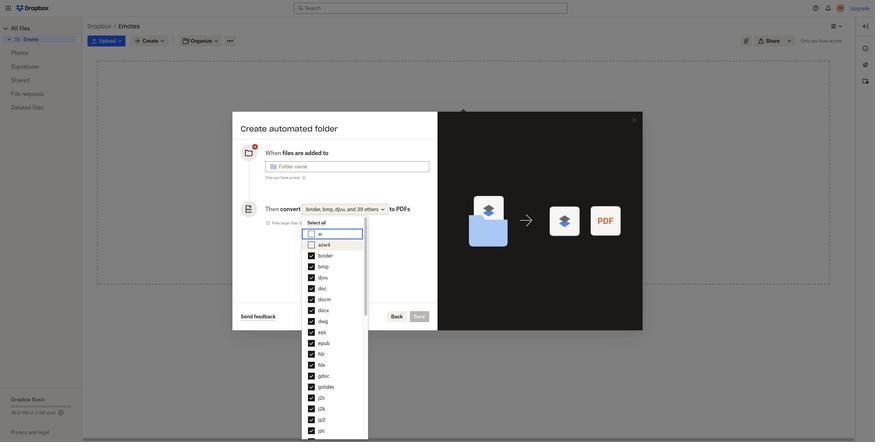 Task type: describe. For each thing, give the bounding box(es) containing it.
files larger than 30mb will not be converted
[[272, 221, 344, 225]]

emotes inside all files tree
[[24, 37, 38, 42]]

upload,
[[475, 129, 493, 134]]

files are added to
[[282, 150, 328, 157]]

dropbox basic
[[11, 397, 45, 403]]

j2k
[[318, 406, 325, 412]]

39
[[357, 207, 363, 212]]

files for all
[[19, 25, 30, 32]]

binder, bmp, djvu, and 39 others button
[[302, 204, 388, 215]]

0 vertical spatial this
[[487, 226, 496, 232]]

drop
[[434, 129, 446, 134]]

all files
[[11, 25, 30, 32]]

azw4
[[318, 242, 330, 248]]

select all button
[[307, 220, 326, 226]]

to left add at the top right of the page
[[460, 171, 464, 176]]

doc
[[318, 286, 326, 292]]

bmp,
[[323, 207, 334, 212]]

not
[[317, 221, 322, 225]]

epub checkbox item
[[302, 338, 363, 349]]

button
[[478, 136, 493, 142]]

pdfs
[[396, 206, 410, 213]]

will
[[310, 221, 316, 225]]

1 horizontal spatial emotes
[[118, 23, 140, 30]]

have inside create automated folder dialog
[[280, 176, 288, 180]]

to down request files to be added to this folder
[[484, 245, 488, 251]]

1 horizontal spatial only
[[801, 38, 810, 43]]

then
[[265, 206, 279, 213]]

and inside dropdown button
[[347, 207, 356, 212]]

fdr checkbox item
[[302, 349, 363, 360]]

djvu,
[[335, 207, 346, 212]]

import
[[422, 207, 438, 213]]

folder inside dialog
[[315, 124, 338, 134]]

select
[[307, 220, 320, 225]]

gslides
[[318, 384, 334, 390]]

deleted
[[11, 104, 31, 111]]

deleted files link
[[11, 101, 71, 115]]

folder permissions image
[[301, 175, 307, 180]]

privacy
[[11, 430, 27, 435]]

are
[[295, 150, 304, 157]]

only inside create automated folder dialog
[[265, 176, 273, 180]]

jpc checkbox item
[[302, 426, 363, 436]]

to right the are
[[323, 150, 328, 157]]

shared
[[11, 77, 30, 84]]

than
[[291, 221, 298, 225]]

jpc
[[318, 428, 325, 434]]

2
[[35, 411, 37, 416]]

requests
[[22, 91, 44, 97]]

privacy and legal
[[11, 430, 49, 435]]

emotes link
[[14, 35, 76, 43]]

Folder name text field
[[279, 163, 425, 171]]

drive
[[469, 207, 481, 213]]

photos
[[11, 50, 29, 56]]

signatures link
[[11, 60, 71, 73]]

all
[[11, 25, 18, 32]]

28.57 kb of 2 gb used
[[11, 411, 55, 416]]

when
[[265, 150, 281, 157]]

all
[[321, 220, 326, 225]]

docx
[[318, 308, 329, 313]]

request
[[422, 226, 441, 232]]

or
[[434, 136, 439, 142]]

jp2 checkbox item
[[302, 415, 363, 426]]

eps
[[318, 330, 326, 335]]

2 horizontal spatial access
[[829, 38, 842, 43]]

to up manage
[[453, 226, 458, 232]]

access inside create automated folder dialog
[[289, 176, 300, 180]]

added inside create automated folder dialog
[[305, 150, 322, 157]]

ai checkbox item
[[302, 229, 363, 240]]

all files link
[[11, 23, 82, 34]]

share for share and manage access to this folder
[[422, 245, 436, 251]]

fdr
[[318, 351, 325, 357]]

binder, bmp, djvu, and 39 others
[[306, 207, 379, 212]]

drop files here to upload, or use the 'upload' button
[[434, 129, 493, 142]]

legal
[[38, 430, 49, 435]]

j2c
[[318, 395, 325, 401]]

djvu checkbox item
[[302, 272, 363, 283]]

from
[[439, 207, 450, 213]]

google
[[451, 207, 467, 213]]

signatures
[[11, 63, 39, 70]]

and for privacy and legal
[[28, 430, 37, 435]]

j2k checkbox item
[[302, 404, 363, 415]]

be inside more ways to add content 'element'
[[459, 226, 465, 232]]

access
[[422, 188, 439, 194]]

dropbox / emotes
[[88, 23, 140, 30]]

add
[[466, 171, 474, 176]]

files inside create automated folder dialog
[[282, 150, 294, 157]]

gb
[[38, 411, 45, 416]]

dropbox for dropbox / emotes
[[88, 23, 111, 30]]

28.57
[[11, 411, 22, 416]]

dwg checkbox item
[[302, 316, 363, 327]]

share for share
[[766, 38, 780, 44]]

select all
[[307, 220, 326, 225]]

2 vertical spatial folder
[[499, 245, 512, 251]]

dwg
[[318, 319, 328, 324]]

file requests
[[11, 91, 44, 97]]

azw4 checkbox item
[[302, 240, 363, 251]]

create automated folder
[[241, 124, 338, 134]]

30mb
[[299, 221, 309, 225]]



Task type: locate. For each thing, give the bounding box(es) containing it.
0 horizontal spatial added
[[305, 150, 322, 157]]

dropbox logo - go to the homepage image
[[14, 3, 51, 14]]

file
[[11, 91, 20, 97]]

emotes down all files
[[24, 37, 38, 42]]

to
[[470, 129, 474, 134], [323, 150, 328, 157], [460, 171, 464, 176], [389, 206, 395, 213], [453, 226, 458, 232], [481, 226, 486, 232], [484, 245, 488, 251]]

to left pdfs
[[389, 206, 395, 213]]

request files to be added to this folder
[[422, 226, 510, 232]]

0 horizontal spatial emotes
[[24, 37, 38, 42]]

larger
[[281, 221, 290, 225]]

files right request
[[442, 226, 452, 232]]

used
[[46, 411, 55, 416]]

share
[[766, 38, 780, 44], [422, 245, 436, 251]]

of
[[30, 411, 34, 416]]

open activity image
[[861, 77, 870, 85]]

open information panel image
[[861, 44, 870, 53]]

0 horizontal spatial and
[[28, 430, 37, 435]]

files inside more ways to add content 'element'
[[442, 226, 452, 232]]

2 horizontal spatial and
[[437, 245, 446, 251]]

share inside button
[[766, 38, 780, 44]]

emotes
[[118, 23, 140, 30], [24, 37, 38, 42]]

be down google
[[459, 226, 465, 232]]

ways
[[447, 171, 458, 176]]

share inside more ways to add content 'element'
[[422, 245, 436, 251]]

only
[[801, 38, 810, 43], [265, 176, 273, 180]]

0 vertical spatial only you have access
[[801, 38, 842, 43]]

2 vertical spatial access
[[467, 245, 482, 251]]

fdx checkbox item
[[302, 360, 363, 371]]

emotes right the /
[[118, 23, 140, 30]]

files right all
[[19, 25, 30, 32]]

deleted files
[[11, 104, 43, 111]]

dropbox link
[[88, 22, 111, 31]]

open pinned items image
[[861, 61, 870, 69]]

0 vertical spatial added
[[305, 150, 322, 157]]

converted
[[328, 221, 344, 225]]

1 horizontal spatial dropbox
[[88, 23, 111, 30]]

1 vertical spatial folder
[[497, 226, 510, 232]]

and left manage
[[437, 245, 446, 251]]

checkbox item
[[302, 436, 363, 442]]

shared link
[[11, 73, 71, 87]]

1 horizontal spatial only you have access
[[801, 38, 842, 43]]

file requests link
[[11, 87, 71, 101]]

share and manage access to this folder
[[422, 245, 512, 251]]

files inside drop files here to upload, or use the 'upload' button
[[447, 129, 457, 134]]

'upload'
[[458, 136, 476, 142]]

1 vertical spatial added
[[466, 226, 480, 232]]

files for drop
[[447, 129, 457, 134]]

0 vertical spatial and
[[347, 207, 356, 212]]

to right here
[[470, 129, 474, 134]]

0 vertical spatial share
[[766, 38, 780, 44]]

1 vertical spatial be
[[459, 226, 465, 232]]

files for deleted
[[33, 104, 43, 111]]

ai
[[318, 231, 322, 237]]

files for request
[[442, 226, 452, 232]]

1 vertical spatial this
[[489, 245, 498, 251]]

docx checkbox item
[[302, 305, 363, 316]]

and inside more ways to add content 'element'
[[437, 245, 446, 251]]

0 vertical spatial you
[[811, 38, 818, 43]]

1 vertical spatial only you have access
[[265, 176, 300, 180]]

files down file requests link
[[33, 104, 43, 111]]

basic
[[32, 397, 45, 403]]

kb
[[23, 411, 29, 416]]

binder
[[318, 253, 333, 259]]

folder
[[315, 124, 338, 134], [497, 226, 510, 232], [499, 245, 512, 251]]

files up the
[[447, 129, 457, 134]]

0 horizontal spatial share
[[422, 245, 436, 251]]

more
[[433, 171, 445, 176]]

access button
[[407, 184, 520, 198]]

only you have access
[[801, 38, 842, 43], [265, 176, 300, 180]]

1 horizontal spatial added
[[466, 226, 480, 232]]

0 horizontal spatial dropbox
[[11, 397, 31, 403]]

be
[[323, 221, 327, 225], [459, 226, 465, 232]]

all files tree
[[1, 23, 82, 45]]

photos link
[[11, 46, 71, 60]]

epub
[[318, 340, 330, 346]]

2 vertical spatial and
[[28, 430, 37, 435]]

others
[[364, 207, 379, 212]]

gslides checkbox item
[[302, 382, 363, 393]]

to inside drop files here to upload, or use the 'upload' button
[[470, 129, 474, 134]]

upgrade link
[[850, 5, 870, 11]]

1 vertical spatial emotes
[[24, 37, 38, 42]]

1 horizontal spatial be
[[459, 226, 465, 232]]

fdx
[[318, 362, 325, 368]]

1 vertical spatial have
[[280, 176, 288, 180]]

more ways to add content element
[[405, 170, 522, 262]]

create automated folder dialog
[[232, 112, 643, 331]]

and
[[347, 207, 356, 212], [437, 245, 446, 251], [28, 430, 37, 435]]

j2c checkbox item
[[302, 393, 363, 404]]

open details pane image
[[861, 22, 870, 30]]

this down request files to be added to this folder
[[489, 245, 498, 251]]

access inside more ways to add content 'element'
[[467, 245, 482, 251]]

and for share and manage access to this folder
[[437, 245, 446, 251]]

binder checkbox item
[[302, 251, 363, 261]]

added down drive at the right of page
[[466, 226, 480, 232]]

added inside more ways to add content 'element'
[[466, 226, 480, 232]]

gdoc
[[318, 373, 329, 379]]

be inside create automated folder dialog
[[323, 221, 327, 225]]

0 horizontal spatial have
[[280, 176, 288, 180]]

create
[[241, 124, 267, 134]]

automated
[[269, 124, 313, 134]]

0 vertical spatial be
[[323, 221, 327, 225]]

gdoc checkbox item
[[302, 371, 363, 382]]

manage
[[447, 245, 466, 251]]

0 horizontal spatial access
[[289, 176, 300, 180]]

convert
[[280, 206, 301, 213]]

0 horizontal spatial only
[[265, 176, 273, 180]]

docm checkbox item
[[302, 294, 363, 305]]

to up 'share and manage access to this folder'
[[481, 226, 486, 232]]

import from google drive
[[422, 207, 481, 213]]

dropbox for dropbox basic
[[11, 397, 31, 403]]

0 horizontal spatial be
[[323, 221, 327, 225]]

upgrade
[[850, 5, 870, 11]]

1 horizontal spatial have
[[819, 38, 828, 43]]

1 vertical spatial and
[[437, 245, 446, 251]]

files inside 'link'
[[33, 104, 43, 111]]

and left legal
[[28, 430, 37, 435]]

0 horizontal spatial only you have access
[[265, 176, 300, 180]]

0 vertical spatial folder
[[315, 124, 338, 134]]

1 horizontal spatial share
[[766, 38, 780, 44]]

/
[[114, 23, 116, 29]]

dropbox up the 28.57
[[11, 397, 31, 403]]

be right not at left
[[323, 221, 327, 225]]

privacy and legal link
[[11, 430, 82, 435]]

files inside tree
[[19, 25, 30, 32]]

this up 'share and manage access to this folder'
[[487, 226, 496, 232]]

bmp
[[318, 264, 329, 270]]

doc checkbox item
[[302, 283, 363, 294]]

0 vertical spatial have
[[819, 38, 828, 43]]

and left 39
[[347, 207, 356, 212]]

0 vertical spatial dropbox
[[88, 23, 111, 30]]

share button
[[754, 36, 784, 46]]

docm
[[318, 297, 331, 303]]

0 horizontal spatial you
[[274, 176, 280, 180]]

1 horizontal spatial access
[[467, 245, 482, 251]]

to pdfs
[[389, 206, 410, 213]]

added right the are
[[305, 150, 322, 157]]

global header element
[[0, 0, 875, 17]]

0 vertical spatial only
[[801, 38, 810, 43]]

1 vertical spatial dropbox
[[11, 397, 31, 403]]

djvu
[[318, 275, 328, 281]]

1 vertical spatial you
[[274, 176, 280, 180]]

1 vertical spatial share
[[422, 245, 436, 251]]

eps checkbox item
[[302, 327, 363, 338]]

jp2
[[318, 417, 325, 423]]

here
[[458, 129, 468, 134]]

dropbox left the /
[[88, 23, 111, 30]]

bmp checkbox item
[[302, 261, 363, 272]]

0 vertical spatial access
[[829, 38, 842, 43]]

1 vertical spatial only
[[265, 176, 273, 180]]

added
[[305, 150, 322, 157], [466, 226, 480, 232]]

1 horizontal spatial and
[[347, 207, 356, 212]]

1 horizontal spatial you
[[811, 38, 818, 43]]

0 vertical spatial emotes
[[118, 23, 140, 30]]

only you have access inside create automated folder dialog
[[265, 176, 300, 180]]

files
[[272, 221, 280, 225]]

content
[[476, 171, 494, 176]]

you inside create automated folder dialog
[[274, 176, 280, 180]]

dropbox
[[88, 23, 111, 30], [11, 397, 31, 403]]

files left the are
[[282, 150, 294, 157]]

you
[[811, 38, 818, 43], [274, 176, 280, 180]]

1 vertical spatial access
[[289, 176, 300, 180]]

use
[[440, 136, 448, 142]]

more ways to add content
[[433, 171, 494, 176]]

get more space image
[[57, 409, 65, 417]]



Task type: vqa. For each thing, say whether or not it's contained in the screenshot.
files in the More ways to add content element
yes



